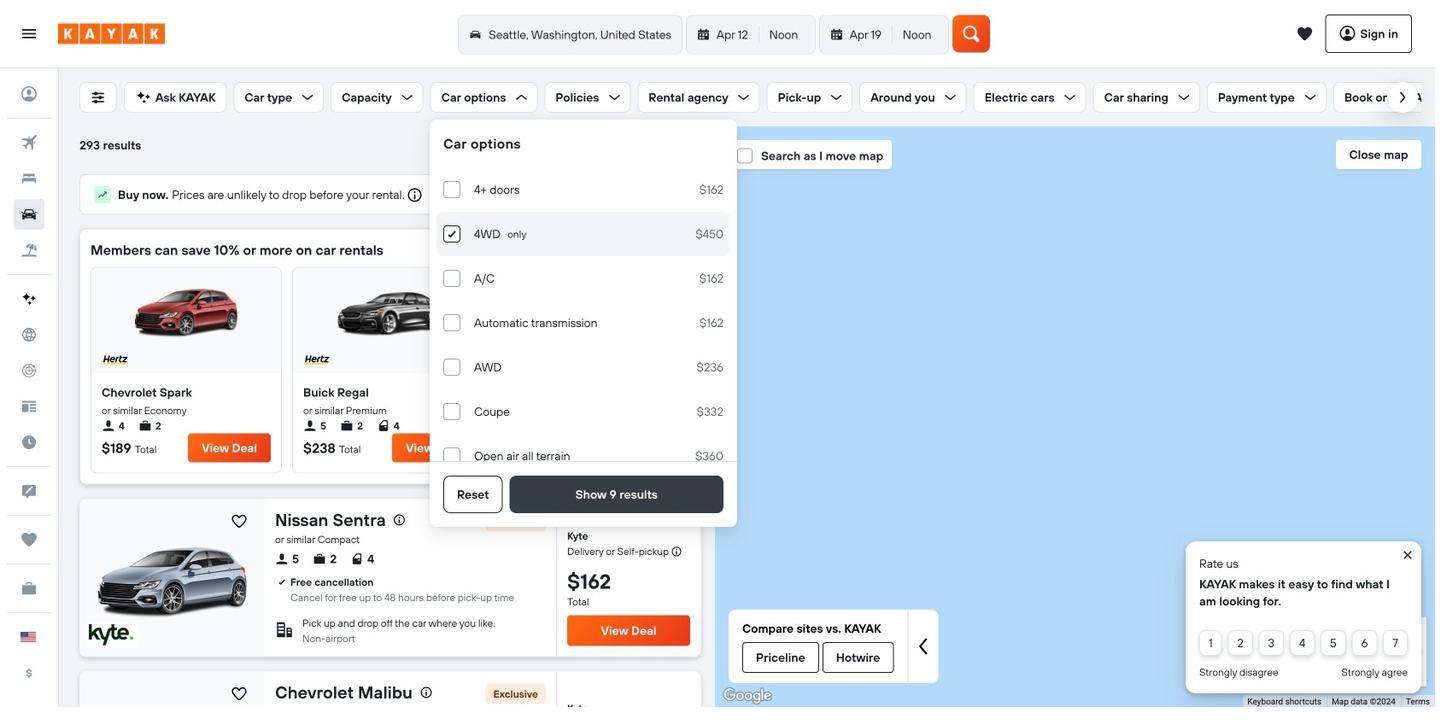 Task type: describe. For each thing, give the bounding box(es) containing it.
car agency: kyte image
[[89, 624, 133, 646]]

find out the best time to travel image
[[14, 427, 44, 458]]

search for flights image
[[14, 127, 44, 158]]

go to our blog image
[[14, 391, 44, 422]]

google image
[[720, 685, 776, 708]]

buick regal car image
[[338, 275, 441, 343]]

map region
[[715, 126, 1436, 708]]

trips image
[[14, 525, 44, 555]]

submit feedback about our site image
[[14, 476, 44, 507]]

united states (english) image
[[21, 632, 36, 643]]

this location is not in proximity of an airport. element
[[303, 632, 355, 645]]

track a flight image
[[14, 355, 44, 386]]

sign in image
[[14, 79, 44, 109]]

search for cars image
[[14, 199, 44, 230]]

hide compare buttons image
[[911, 634, 936, 660]]

expedia logo image
[[599, 243, 667, 257]]



Task type: vqa. For each thing, say whether or not it's contained in the screenshot.
hertz logo related to CHEVROLET SPARK CAR IMAGE
yes



Task type: locate. For each thing, give the bounding box(es) containing it.
nissan rogue car image
[[542, 275, 645, 343]]

hertz logo image for buick regal car image
[[303, 353, 331, 367]]

search for hotels image
[[14, 163, 44, 194]]

list
[[102, 418, 271, 434], [303, 418, 475, 434], [275, 547, 374, 571]]

navigation menu image
[[21, 25, 38, 42]]

list for "hertz logo" related to buick regal car image
[[303, 418, 475, 434]]

2 hertz logo image from the left
[[303, 353, 331, 367]]

kayak for business new image
[[14, 573, 44, 604]]

dialog
[[1186, 542, 1422, 694]]

None search field
[[456, 15, 953, 54]]

go to explore image
[[14, 320, 44, 350]]

hertz logo image
[[102, 353, 129, 367], [303, 353, 331, 367]]

hertz logo image for chevrolet spark car image
[[102, 353, 129, 367]]

list for "hertz logo" related to chevrolet spark car image
[[102, 418, 271, 434]]

vehicle type: compact - nissan sentra or similar image
[[98, 527, 247, 626]]

vehicle type: full-size - chevrolet malibu or similar image
[[98, 699, 247, 708]]

1 horizontal spatial hertz logo image
[[303, 353, 331, 367]]

chevrolet spark car image
[[135, 275, 238, 343]]

1 hertz logo image from the left
[[102, 353, 129, 367]]

search for packages image
[[14, 235, 44, 266]]

0 horizontal spatial hertz logo image
[[102, 353, 129, 367]]



